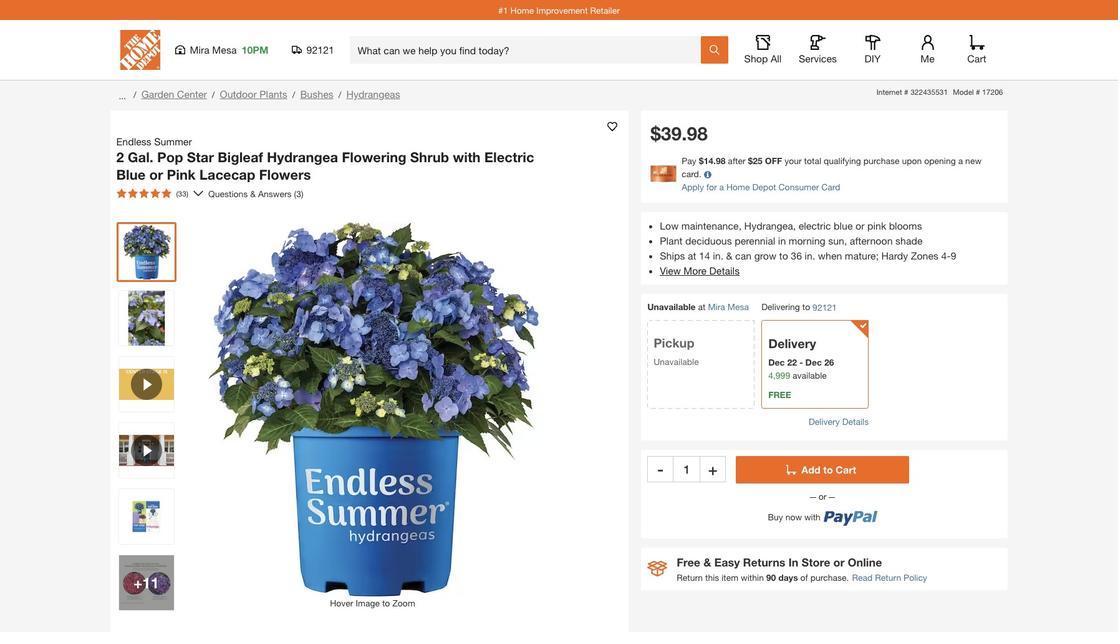 Task type: vqa. For each thing, say whether or not it's contained in the screenshot.
5 Stars image
yes



Task type: describe. For each thing, give the bounding box(es) containing it.
...
[[119, 90, 126, 101]]

in
[[779, 235, 786, 246]]

gal.
[[128, 149, 153, 165]]

1 vertical spatial mesa
[[728, 301, 749, 312]]

to inside low maintenance, hydrangea, electric blue or pink blooms plant deciduous perennial in morning sun, afternoon shade ships at 14 in. & can grow to 36 in. when mature; hardy zones 4-9 view more details
[[780, 250, 789, 261]]

to inside button
[[824, 464, 834, 475]]

unavailable at mira mesa
[[648, 301, 749, 312]]

buy
[[768, 512, 784, 523]]

36
[[791, 250, 803, 261]]

me button
[[908, 35, 948, 65]]

delivery details
[[809, 416, 869, 427]]

1 dec from the left
[[769, 357, 785, 367]]

1 vertical spatial a
[[720, 182, 725, 192]]

0 vertical spatial unavailable
[[648, 301, 696, 312]]

in
[[789, 555, 799, 569]]

0 vertical spatial mira
[[190, 44, 210, 56]]

.
[[682, 122, 687, 145]]

25
[[753, 155, 763, 166]]

star
[[187, 149, 214, 165]]

add to cart button
[[736, 456, 910, 484]]

within
[[741, 572, 764, 583]]

read
[[853, 572, 873, 583]]

sun,
[[829, 235, 848, 246]]

upon
[[903, 155, 923, 166]]

& for answers
[[250, 188, 256, 199]]

endless summer hydrangeas 17206 64.0 image
[[119, 225, 174, 280]]

pickup
[[654, 336, 695, 350]]

hydrangea
[[267, 149, 338, 165]]

+ for + 11
[[134, 574, 142, 592]]

2
[[116, 149, 124, 165]]

services
[[799, 52, 837, 64]]

endless summer hydrangeas 17206 e1.1 image
[[119, 291, 174, 346]]

98
[[687, 122, 708, 145]]

2 dec from the left
[[806, 357, 822, 367]]

free
[[769, 389, 792, 400]]

9
[[951, 250, 957, 261]]

garden
[[141, 88, 174, 100]]

info image
[[704, 171, 712, 179]]

flowering
[[342, 149, 407, 165]]

mature;
[[845, 250, 879, 261]]

with inside button
[[805, 512, 821, 523]]

store
[[802, 555, 831, 569]]

delivery details button
[[809, 415, 869, 428]]

& for easy
[[704, 555, 712, 569]]

endless summer 2 gal. pop star bigleaf hydrangea flowering shrub with electric blue or pink lacecap flowers
[[116, 135, 535, 183]]

#1 home improvement retailer
[[499, 5, 620, 15]]

outdoor
[[220, 88, 257, 100]]

bushes
[[300, 88, 334, 100]]

22
[[788, 357, 798, 367]]

3 / from the left
[[292, 89, 295, 100]]

14
[[700, 250, 711, 261]]

outdoor plants link
[[220, 88, 287, 100]]

apply for a home depot consumer card
[[682, 182, 841, 192]]

image
[[356, 598, 380, 608]]

pay $ 14.98 after $ 25 off
[[682, 155, 783, 166]]

deciduous
[[686, 235, 732, 246]]

6341675329112 image
[[119, 423, 174, 478]]

to inside button
[[382, 598, 390, 608]]

92121 button
[[292, 44, 335, 56]]

shade
[[896, 235, 923, 246]]

1 / from the left
[[134, 89, 136, 100]]

delivery dec 22 - dec 26 4,999 available
[[769, 336, 835, 381]]

92121 link
[[813, 301, 837, 314]]

with inside the endless summer 2 gal. pop star bigleaf hydrangea flowering shrub with electric blue or pink lacecap flowers
[[453, 149, 481, 165]]

grow
[[755, 250, 777, 261]]

(3)
[[294, 188, 304, 199]]

+ 11
[[134, 574, 159, 592]]

- inside the delivery dec 22 - dec 26 4,999 available
[[800, 357, 804, 367]]

electric
[[485, 149, 535, 165]]

bushes link
[[300, 88, 334, 100]]

available
[[793, 370, 827, 381]]

easy
[[715, 555, 740, 569]]

2 / from the left
[[212, 89, 215, 100]]

... button
[[116, 87, 129, 104]]

total
[[805, 155, 822, 166]]

shop all button
[[744, 35, 783, 65]]

- inside button
[[658, 460, 664, 478]]

2 # from the left
[[977, 87, 981, 97]]

- button
[[648, 456, 674, 482]]

your total qualifying purchase upon opening a new card.
[[682, 155, 982, 179]]

of
[[801, 572, 809, 583]]

4-
[[942, 250, 951, 261]]

5 stars image
[[116, 188, 171, 198]]

garden center link
[[141, 88, 207, 100]]

now
[[786, 512, 803, 523]]

off
[[766, 155, 783, 166]]

all
[[771, 52, 782, 64]]

ships
[[660, 250, 685, 261]]

14.98
[[704, 155, 726, 166]]

read return policy link
[[853, 571, 928, 584]]

delivering to 92121
[[762, 301, 837, 313]]

internet # 322435531 model # 17206
[[877, 87, 1004, 97]]

endless summer hydrangeas 17206 a0.2 image
[[119, 489, 174, 544]]

the home depot logo image
[[120, 30, 160, 70]]

free
[[677, 555, 701, 569]]

1 vertical spatial unavailable
[[654, 356, 699, 367]]

delivery for delivery details
[[809, 416, 840, 427]]

opening
[[925, 155, 957, 166]]

6323608969112 image
[[119, 357, 174, 412]]

view more details link
[[660, 265, 740, 276]]

(33) link
[[111, 183, 203, 203]]

apply for a home depot consumer card link
[[682, 182, 841, 192]]

pop
[[157, 149, 183, 165]]

days
[[779, 572, 799, 583]]

1 horizontal spatial home
[[727, 182, 750, 192]]

2 horizontal spatial $
[[749, 155, 753, 166]]

1 horizontal spatial mira
[[709, 301, 726, 312]]

cart inside add to cart button
[[836, 464, 857, 475]]

endless summer hydrangeas 17206 1d.3 image
[[119, 555, 174, 610]]

1 return from the left
[[677, 572, 703, 583]]

a inside your total qualifying purchase upon opening a new card.
[[959, 155, 964, 166]]



Task type: locate. For each thing, give the bounding box(es) containing it.
or inside low maintenance, hydrangea, electric blue or pink blooms plant deciduous perennial in morning sun, afternoon shade ships at 14 in. & can grow to 36 in. when mature; hardy zones 4-9 view more details
[[856, 220, 865, 232]]

view
[[660, 265, 681, 276]]

electric
[[799, 220, 832, 232]]

1 vertical spatial mira
[[709, 301, 726, 312]]

blue
[[834, 220, 853, 232]]

0 horizontal spatial home
[[511, 5, 534, 15]]

/ right bushes
[[339, 89, 342, 100]]

#1
[[499, 5, 508, 15]]

90
[[767, 572, 777, 583]]

2 horizontal spatial &
[[727, 250, 733, 261]]

0 horizontal spatial mira
[[190, 44, 210, 56]]

2 vertical spatial &
[[704, 555, 712, 569]]

mira up center
[[190, 44, 210, 56]]

shop all
[[745, 52, 782, 64]]

cart inside cart link
[[968, 52, 987, 64]]

# right internet
[[905, 87, 909, 97]]

flowers
[[259, 166, 311, 183]]

39
[[661, 122, 682, 145]]

$ left .
[[651, 122, 661, 145]]

mesa left 10pm
[[212, 44, 237, 56]]

more
[[684, 265, 707, 276]]

details inside button
[[843, 416, 869, 427]]

delivery inside the delivery dec 22 - dec 26 4,999 available
[[769, 336, 817, 351]]

mira mesa button
[[709, 301, 749, 312]]

1 vertical spatial cart
[[836, 464, 857, 475]]

& left can
[[727, 250, 733, 261]]

1 horizontal spatial mesa
[[728, 301, 749, 312]]

None field
[[674, 456, 700, 482]]

... / garden center / outdoor plants / bushes / hydrangeas
[[116, 88, 400, 101]]

card
[[822, 182, 841, 192]]

add to cart
[[802, 464, 857, 475]]

1 vertical spatial at
[[699, 301, 706, 312]]

92121 inside button
[[307, 44, 334, 56]]

& left answers
[[250, 188, 256, 199]]

in. right the 36
[[805, 250, 816, 261]]

& inside the free & easy returns in store or online return this item within 90 days of purchase. read return policy
[[704, 555, 712, 569]]

plant
[[660, 235, 683, 246]]

icon image
[[648, 561, 668, 577]]

0 vertical spatial home
[[511, 5, 534, 15]]

home
[[511, 5, 534, 15], [727, 182, 750, 192]]

morning
[[789, 235, 826, 246]]

1 horizontal spatial &
[[704, 555, 712, 569]]

at left "mira mesa" button in the right of the page
[[699, 301, 706, 312]]

or up the (33) link
[[149, 166, 163, 183]]

322435531
[[911, 87, 949, 97]]

/ right center
[[212, 89, 215, 100]]

to right add
[[824, 464, 834, 475]]

92121 right delivering
[[813, 302, 837, 313]]

at
[[688, 250, 697, 261], [699, 301, 706, 312]]

endless
[[116, 135, 152, 147]]

0 vertical spatial a
[[959, 155, 964, 166]]

or inside the endless summer 2 gal. pop star bigleaf hydrangea flowering shrub with electric blue or pink lacecap flowers
[[149, 166, 163, 183]]

0 horizontal spatial at
[[688, 250, 697, 261]]

delivery up 22
[[769, 336, 817, 351]]

with right now
[[805, 512, 821, 523]]

shop
[[745, 52, 769, 64]]

dec up available
[[806, 357, 822, 367]]

& inside low maintenance, hydrangea, electric blue or pink blooms plant deciduous perennial in morning sun, afternoon shade ships at 14 in. & can grow to 36 in. when mature; hardy zones 4-9 view more details
[[727, 250, 733, 261]]

apply
[[682, 182, 705, 192]]

perennial
[[735, 235, 776, 246]]

1 vertical spatial details
[[843, 416, 869, 427]]

1 horizontal spatial with
[[805, 512, 821, 523]]

mira mesa 10pm
[[190, 44, 269, 56]]

1 vertical spatial -
[[658, 460, 664, 478]]

0 vertical spatial cart
[[968, 52, 987, 64]]

shrub
[[410, 149, 449, 165]]

hydrangea,
[[745, 220, 796, 232]]

$ 39 . 98
[[651, 122, 708, 145]]

qualifying
[[824, 155, 862, 166]]

policy
[[904, 572, 928, 583]]

1 horizontal spatial #
[[977, 87, 981, 97]]

or
[[149, 166, 163, 183], [856, 220, 865, 232], [817, 491, 830, 502], [834, 555, 845, 569]]

0 horizontal spatial a
[[720, 182, 725, 192]]

92121 up bushes
[[307, 44, 334, 56]]

services button
[[798, 35, 838, 65]]

0 vertical spatial with
[[453, 149, 481, 165]]

cart right add
[[836, 464, 857, 475]]

0 horizontal spatial details
[[710, 265, 740, 276]]

1 horizontal spatial $
[[699, 155, 704, 166]]

diy button
[[853, 35, 893, 65]]

0 horizontal spatial +
[[134, 574, 142, 592]]

- right 22
[[800, 357, 804, 367]]

questions & answers (3)
[[208, 188, 304, 199]]

1 horizontal spatial at
[[699, 301, 706, 312]]

blooms
[[890, 220, 923, 232]]

home left depot
[[727, 182, 750, 192]]

- left + button
[[658, 460, 664, 478]]

details down can
[[710, 265, 740, 276]]

cart
[[968, 52, 987, 64], [836, 464, 857, 475]]

delivery for delivery dec 22 - dec 26 4,999 available
[[769, 336, 817, 351]]

new
[[966, 155, 982, 166]]

purchase.
[[811, 572, 850, 583]]

hydrangeas link
[[347, 88, 400, 100]]

hover image to zoom button
[[186, 222, 560, 610]]

to inside delivering to 92121
[[803, 301, 811, 312]]

11
[[142, 574, 159, 592]]

unavailable
[[648, 301, 696, 312], [654, 356, 699, 367]]

1 horizontal spatial return
[[876, 572, 902, 583]]

0 horizontal spatial &
[[250, 188, 256, 199]]

cart up model
[[968, 52, 987, 64]]

1 horizontal spatial -
[[800, 357, 804, 367]]

unavailable down pickup at the right of page
[[654, 356, 699, 367]]

$ right after
[[749, 155, 753, 166]]

home right #1
[[511, 5, 534, 15]]

What can we help you find today? search field
[[358, 37, 700, 63]]

0 horizontal spatial #
[[905, 87, 909, 97]]

0 horizontal spatial in.
[[713, 250, 724, 261]]

mesa left delivering
[[728, 301, 749, 312]]

+ inside + button
[[709, 460, 718, 478]]

pay
[[682, 155, 697, 166]]

0 vertical spatial delivery
[[769, 336, 817, 351]]

mira down view more details link
[[709, 301, 726, 312]]

1 horizontal spatial in.
[[805, 250, 816, 261]]

dec up 4,999
[[769, 357, 785, 367]]

10pm
[[242, 44, 269, 56]]

or inside the free & easy returns in store or online return this item within 90 days of purchase. read return policy
[[834, 555, 845, 569]]

endless summer link
[[116, 134, 197, 149]]

plants
[[260, 88, 287, 100]]

17206
[[983, 87, 1004, 97]]

with
[[453, 149, 481, 165], [805, 512, 821, 523]]

1 vertical spatial delivery
[[809, 416, 840, 427]]

at inside low maintenance, hydrangea, electric blue or pink blooms plant deciduous perennial in morning sun, afternoon shade ships at 14 in. & can grow to 36 in. when mature; hardy zones 4-9 view more details
[[688, 250, 697, 261]]

delivery inside button
[[809, 416, 840, 427]]

return down "free"
[[677, 572, 703, 583]]

questions
[[208, 188, 248, 199]]

1 in. from the left
[[713, 250, 724, 261]]

can
[[736, 250, 752, 261]]

1 horizontal spatial dec
[[806, 357, 822, 367]]

2 in. from the left
[[805, 250, 816, 261]]

purchase
[[864, 155, 900, 166]]

0 vertical spatial mesa
[[212, 44, 237, 56]]

1 vertical spatial home
[[727, 182, 750, 192]]

/
[[134, 89, 136, 100], [212, 89, 215, 100], [292, 89, 295, 100], [339, 89, 342, 100]]

or left pink
[[856, 220, 865, 232]]

-
[[800, 357, 804, 367], [658, 460, 664, 478]]

a right for
[[720, 182, 725, 192]]

1 vertical spatial with
[[805, 512, 821, 523]]

cart link
[[964, 35, 991, 65]]

at left the 14
[[688, 250, 697, 261]]

your
[[785, 155, 802, 166]]

0 horizontal spatial 92121
[[307, 44, 334, 56]]

a left new
[[959, 155, 964, 166]]

delivery up add to cart
[[809, 416, 840, 427]]

/ right ...
[[134, 89, 136, 100]]

1 vertical spatial 92121
[[813, 302, 837, 313]]

to left the 36
[[780, 250, 789, 261]]

& up this
[[704, 555, 712, 569]]

+ button
[[700, 456, 726, 482]]

(33) button
[[111, 183, 193, 203]]

0 horizontal spatial with
[[453, 149, 481, 165]]

pink
[[167, 166, 196, 183]]

4 / from the left
[[339, 89, 342, 100]]

details up add to cart
[[843, 416, 869, 427]]

0 vertical spatial 92121
[[307, 44, 334, 56]]

to left "zoom"
[[382, 598, 390, 608]]

in. right the 14
[[713, 250, 724, 261]]

0 horizontal spatial cart
[[836, 464, 857, 475]]

0 horizontal spatial -
[[658, 460, 664, 478]]

return right the read
[[876, 572, 902, 583]]

2 return from the left
[[876, 572, 902, 583]]

1 horizontal spatial details
[[843, 416, 869, 427]]

hover
[[330, 598, 354, 608]]

0 vertical spatial &
[[250, 188, 256, 199]]

1 horizontal spatial +
[[709, 460, 718, 478]]

retailer
[[591, 5, 620, 15]]

or up the 'purchase.'
[[834, 555, 845, 569]]

1 horizontal spatial cart
[[968, 52, 987, 64]]

0 horizontal spatial dec
[[769, 357, 785, 367]]

$ right pay
[[699, 155, 704, 166]]

0 vertical spatial -
[[800, 357, 804, 367]]

blue
[[116, 166, 146, 183]]

apply now image
[[651, 166, 682, 182]]

details inside low maintenance, hydrangea, electric blue or pink blooms plant deciduous perennial in morning sun, afternoon shade ships at 14 in. & can grow to 36 in. when mature; hardy zones 4-9 view more details
[[710, 265, 740, 276]]

return
[[677, 572, 703, 583], [876, 572, 902, 583]]

0 horizontal spatial return
[[677, 572, 703, 583]]

mira
[[190, 44, 210, 56], [709, 301, 726, 312]]

1 horizontal spatial a
[[959, 155, 964, 166]]

for
[[707, 182, 717, 192]]

/ right plants
[[292, 89, 295, 100]]

1 vertical spatial &
[[727, 250, 733, 261]]

zones
[[911, 250, 939, 261]]

1 # from the left
[[905, 87, 909, 97]]

0 vertical spatial details
[[710, 265, 740, 276]]

pickup unavailable
[[654, 336, 699, 367]]

delivery
[[769, 336, 817, 351], [809, 416, 840, 427]]

+ for +
[[709, 460, 718, 478]]

0 horizontal spatial $
[[651, 122, 661, 145]]

0 vertical spatial +
[[709, 460, 718, 478]]

1 vertical spatial +
[[134, 574, 142, 592]]

to left 92121 link
[[803, 301, 811, 312]]

1 horizontal spatial 92121
[[813, 302, 837, 313]]

with right the shrub
[[453, 149, 481, 165]]

returns
[[744, 555, 786, 569]]

unavailable up pickup at the right of page
[[648, 301, 696, 312]]

0 vertical spatial at
[[688, 250, 697, 261]]

or up buy now with button at the bottom
[[817, 491, 830, 502]]

0 horizontal spatial mesa
[[212, 44, 237, 56]]

hardy
[[882, 250, 909, 261]]

92121 inside delivering to 92121
[[813, 302, 837, 313]]

# left 17206
[[977, 87, 981, 97]]



